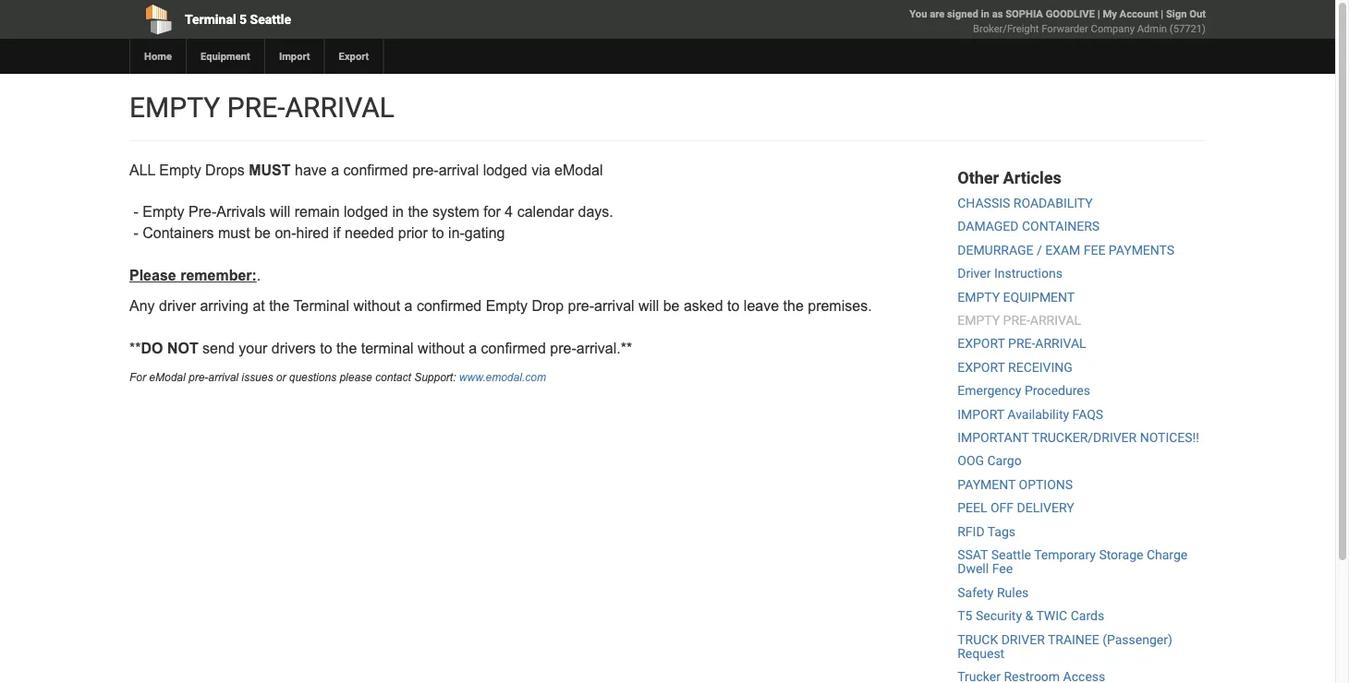 Task type: locate. For each thing, give the bounding box(es) containing it.
0 vertical spatial arrival
[[285, 91, 394, 124]]

dwell
[[958, 562, 989, 577]]

without up ** do not send your drivers to the terminal without a confirmed pre-arrival.**
[[353, 298, 400, 314]]

1 vertical spatial empty
[[143, 204, 184, 221]]

empty down home
[[129, 91, 220, 124]]

0 vertical spatial terminal
[[185, 12, 236, 27]]

safety
[[958, 585, 994, 601]]

seattle
[[250, 12, 291, 27], [991, 548, 1031, 563]]

1 horizontal spatial lodged
[[483, 162, 527, 178]]

arrival.**
[[576, 340, 632, 357]]

issues
[[242, 372, 273, 384]]

demurrage
[[958, 243, 1034, 258]]

to inside the - empty pre-arrivals will remain lodged in the system for 4 calendar days. - containers must be on-hired if needed prior to in-gating
[[432, 225, 444, 242]]

availability
[[1008, 407, 1069, 422]]

0 horizontal spatial arrival
[[208, 372, 238, 384]]

important
[[958, 430, 1029, 446]]

1 export from the top
[[958, 337, 1005, 352]]

2 - from the top
[[133, 225, 138, 242]]

1 vertical spatial arrival
[[1030, 313, 1081, 328]]

2 vertical spatial pre-
[[1008, 337, 1035, 352]]

1 vertical spatial export
[[958, 360, 1005, 375]]

to left in-
[[432, 225, 444, 242]]

1 vertical spatial terminal
[[293, 298, 349, 314]]

peel off delivery link
[[958, 501, 1074, 516]]

0 vertical spatial without
[[353, 298, 400, 314]]

options
[[1019, 477, 1073, 493]]

pre- up export receiving link
[[1008, 337, 1035, 352]]

5
[[239, 12, 247, 27]]

the right leave
[[783, 298, 804, 314]]

1 horizontal spatial will
[[639, 298, 659, 314]]

1 horizontal spatial to
[[432, 225, 444, 242]]

2 horizontal spatial arrival
[[594, 298, 634, 314]]

security
[[976, 609, 1022, 624]]

pre- down not
[[189, 372, 208, 384]]

0 horizontal spatial terminal
[[185, 12, 236, 27]]

the up for emodal pre-arrival issues or questions please contact support: www.emodal.com
[[336, 340, 357, 357]]

0 vertical spatial empty
[[129, 91, 220, 124]]

equipment link
[[186, 39, 264, 74]]

0 vertical spatial emodal
[[554, 162, 603, 178]]

0 vertical spatial empty
[[159, 162, 201, 178]]

0 horizontal spatial seattle
[[250, 12, 291, 27]]

goodlive
[[1046, 8, 1095, 20]]

2 vertical spatial empty
[[486, 298, 528, 314]]

- down all
[[133, 204, 138, 221]]

arrival
[[285, 91, 394, 124], [1030, 313, 1081, 328], [1035, 337, 1086, 352]]

to up for emodal pre-arrival issues or questions please contact support: www.emodal.com
[[320, 340, 332, 357]]

1 horizontal spatial in
[[981, 8, 990, 20]]

1 horizontal spatial without
[[418, 340, 465, 357]]

1 vertical spatial lodged
[[344, 204, 388, 221]]

0 vertical spatial -
[[133, 204, 138, 221]]

to
[[432, 225, 444, 242], [727, 298, 740, 314], [320, 340, 332, 357]]

pre-
[[227, 91, 285, 124], [1003, 313, 1030, 328], [1008, 337, 1035, 352]]

2 vertical spatial arrival
[[208, 372, 238, 384]]

needed
[[345, 225, 394, 242]]

empty up containers
[[143, 204, 184, 221]]

pre- down the drop
[[550, 340, 576, 357]]

terminal left 5
[[185, 12, 236, 27]]

sign
[[1166, 8, 1187, 20]]

driver
[[1001, 632, 1045, 648]]

or
[[276, 372, 286, 384]]

lodged
[[483, 162, 527, 178], [344, 204, 388, 221]]

emodal right via
[[554, 162, 603, 178]]

the
[[408, 204, 428, 221], [269, 298, 290, 314], [783, 298, 804, 314], [336, 340, 357, 357]]

empty for all
[[159, 162, 201, 178]]

in up prior
[[392, 204, 404, 221]]

seattle down tags
[[991, 548, 1031, 563]]

be inside the - empty pre-arrivals will remain lodged in the system for 4 calendar days. - containers must be on-hired if needed prior to in-gating
[[254, 225, 271, 242]]

lodged left via
[[483, 162, 527, 178]]

will up the on-
[[270, 204, 290, 221]]

export
[[958, 337, 1005, 352], [958, 360, 1005, 375]]

lodged up needed
[[344, 204, 388, 221]]

0 horizontal spatial lodged
[[344, 204, 388, 221]]

without up support:
[[418, 340, 465, 357]]

request
[[958, 647, 1005, 662]]

on-
[[275, 225, 296, 242]]

without
[[353, 298, 400, 314], [418, 340, 465, 357]]

/
[[1037, 243, 1042, 258]]

0 horizontal spatial be
[[254, 225, 271, 242]]

2 horizontal spatial a
[[469, 340, 477, 357]]

the right at
[[269, 298, 290, 314]]

export pre-arrival link
[[958, 337, 1086, 352]]

not
[[167, 340, 198, 357]]

arrival up receiving
[[1035, 337, 1086, 352]]

arrival down equipment
[[1030, 313, 1081, 328]]

(57721)
[[1170, 23, 1206, 35]]

0 horizontal spatial emodal
[[149, 372, 185, 384]]

gating
[[465, 225, 505, 242]]

empty left the drop
[[486, 298, 528, 314]]

instructions
[[994, 266, 1063, 281]]

0 vertical spatial be
[[254, 225, 271, 242]]

0 horizontal spatial to
[[320, 340, 332, 357]]

the up prior
[[408, 204, 428, 221]]

0 vertical spatial seattle
[[250, 12, 291, 27]]

1 vertical spatial to
[[727, 298, 740, 314]]

twic
[[1036, 609, 1067, 624]]

emodal right for
[[149, 372, 185, 384]]

articles
[[1003, 168, 1061, 188]]

driver instructions link
[[958, 266, 1063, 281]]

payment options link
[[958, 477, 1073, 493]]

0 vertical spatial a
[[331, 162, 339, 178]]

tags
[[988, 524, 1016, 540]]

empty inside the - empty pre-arrivals will remain lodged in the system for 4 calendar days. - containers must be on-hired if needed prior to in-gating
[[143, 204, 184, 221]]

my
[[1103, 8, 1117, 20]]

a up terminal
[[404, 298, 413, 314]]

to left leave
[[727, 298, 740, 314]]

empty right all
[[159, 162, 201, 178]]

arrival down send at the left of the page
[[208, 372, 238, 384]]

1 | from the left
[[1098, 8, 1100, 20]]

0 vertical spatial will
[[270, 204, 290, 221]]

0 horizontal spatial without
[[353, 298, 400, 314]]

1 vertical spatial seattle
[[991, 548, 1031, 563]]

driver
[[958, 266, 991, 281]]

0 vertical spatial pre-
[[227, 91, 285, 124]]

empty down the empty equipment link
[[958, 313, 1000, 328]]

1 vertical spatial arrival
[[594, 298, 634, 314]]

as
[[992, 8, 1003, 20]]

terminal up drivers
[[293, 298, 349, 314]]

confirmed down in-
[[417, 298, 482, 314]]

please remember: .
[[129, 267, 269, 284]]

1 vertical spatial be
[[663, 298, 680, 314]]

any driver arriving at the terminal without a confirmed empty drop pre-arrival will be asked to leave the premises.
[[129, 298, 876, 314]]

- left containers
[[133, 225, 138, 242]]

in inside you are signed in as sophia goodlive | my account | sign out broker/freight forwarder company admin (57721)
[[981, 8, 990, 20]]

lodged inside the - empty pre-arrivals will remain lodged in the system for 4 calendar days. - containers must be on-hired if needed prior to in-gating
[[344, 204, 388, 221]]

1 horizontal spatial seattle
[[991, 548, 1031, 563]]

rfid
[[958, 524, 985, 540]]

** do not send your drivers to the terminal without a confirmed pre-arrival.**
[[129, 340, 632, 357]]

you
[[910, 8, 927, 20]]

peel
[[958, 501, 987, 516]]

drop
[[532, 298, 564, 314]]

payments
[[1109, 243, 1175, 258]]

be left asked
[[663, 298, 680, 314]]

export up export receiving link
[[958, 337, 1005, 352]]

1 vertical spatial in
[[392, 204, 404, 221]]

remain
[[294, 204, 340, 221]]

seattle right 5
[[250, 12, 291, 27]]

chassis
[[958, 196, 1010, 211]]

0 vertical spatial confirmed
[[343, 162, 408, 178]]

2 horizontal spatial to
[[727, 298, 740, 314]]

1 horizontal spatial arrival
[[439, 162, 479, 178]]

will left asked
[[639, 298, 659, 314]]

confirmed up www.emodal.com link
[[481, 340, 546, 357]]

for
[[483, 204, 501, 221]]

a right "have"
[[331, 162, 339, 178]]

arrival up system at the left
[[439, 162, 479, 178]]

arriving
[[200, 298, 249, 314]]

1 vertical spatial pre-
[[1003, 313, 1030, 328]]

confirmed
[[343, 162, 408, 178], [417, 298, 482, 314], [481, 340, 546, 357]]

empty for -
[[143, 204, 184, 221]]

in left as in the right of the page
[[981, 8, 990, 20]]

0 horizontal spatial will
[[270, 204, 290, 221]]

(passenger)
[[1103, 632, 1172, 648]]

1 horizontal spatial |
[[1161, 8, 1163, 20]]

2 vertical spatial arrival
[[1035, 337, 1086, 352]]

0 vertical spatial export
[[958, 337, 1005, 352]]

0 vertical spatial to
[[432, 225, 444, 242]]

for emodal pre-arrival issues or questions please contact support: www.emodal.com
[[129, 372, 546, 384]]

arrival up the arrival.**
[[594, 298, 634, 314]]

send
[[202, 340, 235, 357]]

0 horizontal spatial in
[[392, 204, 404, 221]]

storage
[[1099, 548, 1143, 563]]

2 export from the top
[[958, 360, 1005, 375]]

signed
[[947, 8, 978, 20]]

export up emergency
[[958, 360, 1005, 375]]

be left the on-
[[254, 225, 271, 242]]

empty down driver
[[958, 290, 1000, 305]]

a up www.emodal.com
[[469, 340, 477, 357]]

are
[[930, 8, 945, 20]]

| left 'my'
[[1098, 8, 1100, 20]]

account
[[1120, 8, 1158, 20]]

pre- down the empty equipment link
[[1003, 313, 1030, 328]]

www.emodal.com link
[[459, 372, 546, 384]]

driver
[[159, 298, 196, 314]]

fee
[[1084, 243, 1106, 258]]

delivery
[[1017, 501, 1074, 516]]

if
[[333, 225, 341, 242]]

other articles chassis roadability damaged containers demurrage / exam fee payments driver instructions empty equipment empty pre-arrival export pre-arrival export receiving emergency procedures import availability faqs important trucker/driver notices!! oog cargo payment options peel off delivery rfid tags ssat seattle temporary storage charge dwell fee safety rules t5 security & twic cards truck driver trainee (passenger) request
[[958, 168, 1199, 662]]

0 horizontal spatial a
[[331, 162, 339, 178]]

export receiving link
[[958, 360, 1073, 375]]

1 vertical spatial -
[[133, 225, 138, 242]]

0 horizontal spatial |
[[1098, 8, 1100, 20]]

| left sign
[[1161, 8, 1163, 20]]

1 vertical spatial confirmed
[[417, 298, 482, 314]]

arrival down export link
[[285, 91, 394, 124]]

1 vertical spatial a
[[404, 298, 413, 314]]

0 vertical spatial in
[[981, 8, 990, 20]]

arrival
[[439, 162, 479, 178], [594, 298, 634, 314], [208, 372, 238, 384]]

pre- down equipment
[[227, 91, 285, 124]]

off
[[991, 501, 1014, 516]]

confirmed up the - empty pre-arrivals will remain lodged in the system for 4 calendar days. - containers must be on-hired if needed prior to in-gating
[[343, 162, 408, 178]]

leave
[[744, 298, 779, 314]]

days.
[[578, 204, 613, 221]]



Task type: describe. For each thing, give the bounding box(es) containing it.
1 horizontal spatial emodal
[[554, 162, 603, 178]]

empty pre-arrival
[[129, 91, 394, 124]]

1 vertical spatial emodal
[[149, 372, 185, 384]]

2 | from the left
[[1161, 8, 1163, 20]]

- empty pre-arrivals will remain lodged in the system for 4 calendar days. - containers must be on-hired if needed prior to in-gating
[[129, 204, 617, 242]]

your
[[239, 340, 267, 357]]

all
[[129, 162, 155, 178]]

for
[[129, 372, 146, 384]]

company
[[1091, 23, 1135, 35]]

please
[[340, 372, 372, 384]]

in-
[[448, 225, 465, 242]]

calendar
[[517, 204, 574, 221]]

hired
[[296, 225, 329, 242]]

forwarder
[[1042, 23, 1088, 35]]

1 vertical spatial empty
[[958, 290, 1000, 305]]

important trucker/driver notices!! link
[[958, 430, 1199, 446]]

oog
[[958, 454, 984, 469]]

any
[[129, 298, 155, 314]]

truck driver trainee (passenger) request link
[[958, 632, 1172, 662]]

you are signed in as sophia goodlive | my account | sign out broker/freight forwarder company admin (57721)
[[910, 8, 1206, 35]]

demurrage / exam fee payments link
[[958, 243, 1175, 258]]

containers
[[1022, 219, 1100, 234]]

arrivals
[[216, 204, 266, 221]]

home link
[[129, 39, 186, 74]]

drops
[[205, 162, 245, 178]]

0 vertical spatial lodged
[[483, 162, 527, 178]]

asked
[[684, 298, 723, 314]]

1 vertical spatial without
[[418, 340, 465, 357]]

cards
[[1071, 609, 1104, 624]]

via
[[531, 162, 550, 178]]

remember:
[[180, 267, 257, 284]]

have
[[295, 162, 327, 178]]

pre- up system at the left
[[412, 162, 439, 178]]

2 vertical spatial a
[[469, 340, 477, 357]]

oog cargo link
[[958, 454, 1022, 469]]

seattle inside other articles chassis roadability damaged containers demurrage / exam fee payments driver instructions empty equipment empty pre-arrival export pre-arrival export receiving emergency procedures import availability faqs important trucker/driver notices!! oog cargo payment options peel off delivery rfid tags ssat seattle temporary storage charge dwell fee safety rules t5 security & twic cards truck driver trainee (passenger) request
[[991, 548, 1031, 563]]

exam
[[1045, 243, 1080, 258]]

out
[[1189, 8, 1206, 20]]

payment
[[958, 477, 1016, 493]]

must
[[249, 162, 291, 178]]

rules
[[997, 585, 1029, 601]]

import availability faqs link
[[958, 407, 1103, 422]]

pre- right the drop
[[568, 298, 594, 314]]

pre-
[[189, 204, 216, 221]]

procedures
[[1025, 383, 1090, 399]]

1 - from the top
[[133, 204, 138, 221]]

my account link
[[1103, 8, 1158, 20]]

export
[[339, 50, 369, 62]]

admin
[[1137, 23, 1167, 35]]

notices!!
[[1140, 430, 1199, 446]]

drivers
[[272, 340, 316, 357]]

prior
[[398, 225, 428, 242]]

chassis roadability link
[[958, 196, 1093, 211]]

truck
[[958, 632, 998, 648]]

1 horizontal spatial be
[[663, 298, 680, 314]]

the inside the - empty pre-arrivals will remain lodged in the system for 4 calendar days. - containers must be on-hired if needed prior to in-gating
[[408, 204, 428, 221]]

premises.
[[808, 298, 872, 314]]

2 vertical spatial to
[[320, 340, 332, 357]]

equipment
[[201, 50, 250, 62]]

2 vertical spatial confirmed
[[481, 340, 546, 357]]

1 vertical spatial will
[[639, 298, 659, 314]]

sophia
[[1006, 8, 1043, 20]]

must
[[218, 225, 250, 242]]

please
[[129, 267, 176, 284]]

ssat seattle temporary storage charge dwell fee link
[[958, 548, 1188, 577]]

equipment
[[1003, 290, 1075, 305]]

do
[[141, 340, 163, 357]]

t5
[[958, 609, 973, 624]]

broker/freight
[[973, 23, 1039, 35]]

empty equipment link
[[958, 290, 1075, 305]]

4
[[505, 204, 513, 221]]

questions
[[289, 372, 336, 384]]

will inside the - empty pre-arrivals will remain lodged in the system for 4 calendar days. - containers must be on-hired if needed prior to in-gating
[[270, 204, 290, 221]]

receiving
[[1008, 360, 1073, 375]]

damaged
[[958, 219, 1019, 234]]

all empty drops must have a confirmed pre-arrival lodged via emodal
[[129, 162, 603, 178]]

containers
[[143, 225, 214, 242]]

1 horizontal spatial terminal
[[293, 298, 349, 314]]

**
[[129, 340, 141, 357]]

sign out link
[[1166, 8, 1206, 20]]

emergency
[[958, 383, 1022, 399]]

ssat
[[958, 548, 988, 563]]

in inside the - empty pre-arrivals will remain lodged in the system for 4 calendar days. - containers must be on-hired if needed prior to in-gating
[[392, 204, 404, 221]]

charge
[[1147, 548, 1188, 563]]

1 horizontal spatial a
[[404, 298, 413, 314]]

.
[[257, 267, 261, 284]]

export link
[[324, 39, 383, 74]]

import link
[[264, 39, 324, 74]]

2 vertical spatial empty
[[958, 313, 1000, 328]]

system
[[433, 204, 479, 221]]

0 vertical spatial arrival
[[439, 162, 479, 178]]



Task type: vqa. For each thing, say whether or not it's contained in the screenshot.
50 to the right
no



